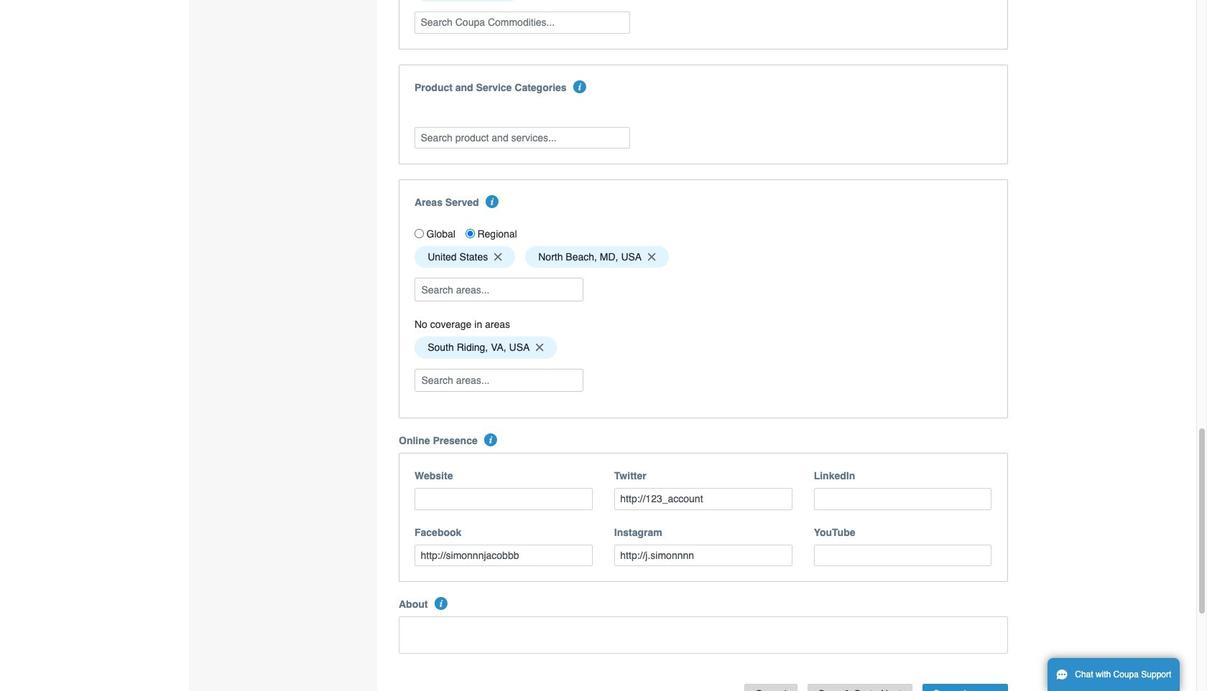 Task type: locate. For each thing, give the bounding box(es) containing it.
0 horizontal spatial additional information image
[[435, 598, 447, 611]]

1 horizontal spatial additional information image
[[573, 80, 586, 93]]

0 vertical spatial selected areas list box
[[410, 243, 997, 272]]

0 vertical spatial additional information image
[[486, 195, 499, 208]]

Search areas... text field
[[416, 370, 582, 392]]

None radio
[[415, 229, 424, 239]]

additional information image
[[486, 195, 499, 208], [484, 434, 497, 447]]

None radio
[[466, 229, 475, 239]]

1 selected areas list box from the top
[[410, 243, 997, 272]]

1 vertical spatial additional information image
[[435, 598, 447, 611]]

2 selected areas list box from the top
[[410, 333, 997, 363]]

selected areas list box for search areas... text box
[[410, 243, 997, 272]]

additional information image
[[573, 80, 586, 93], [435, 598, 447, 611]]

None text field
[[415, 489, 593, 511], [614, 489, 792, 511], [814, 545, 992, 567], [399, 617, 1008, 655], [415, 489, 593, 511], [614, 489, 792, 511], [814, 545, 992, 567], [399, 617, 1008, 655]]

None text field
[[814, 489, 992, 511], [415, 545, 593, 567], [614, 545, 792, 567], [814, 489, 992, 511], [415, 545, 593, 567], [614, 545, 792, 567]]

1 vertical spatial selected areas list box
[[410, 333, 997, 363]]

option for search areas... text field
[[415, 337, 557, 359]]

selected areas list box
[[410, 243, 997, 272], [410, 333, 997, 363]]

option
[[415, 246, 515, 268], [525, 246, 669, 268], [415, 337, 557, 359]]

additional information image down search areas... text field
[[484, 434, 497, 447]]

additional information image down search product and services... field
[[486, 195, 499, 208]]



Task type: describe. For each thing, give the bounding box(es) containing it.
0 vertical spatial additional information image
[[573, 80, 586, 93]]

Search areas... text field
[[416, 279, 582, 301]]

selected areas list box for search areas... text field
[[410, 333, 997, 363]]

selected list box
[[410, 0, 997, 5]]

option for search areas... text box
[[415, 246, 515, 268]]

Search Coupa Commodities... field
[[415, 12, 630, 33]]

Search product and services... field
[[415, 127, 630, 149]]

1 vertical spatial additional information image
[[484, 434, 497, 447]]



Task type: vqa. For each thing, say whether or not it's contained in the screenshot.
1st the Selected areas list box from the bottom
yes



